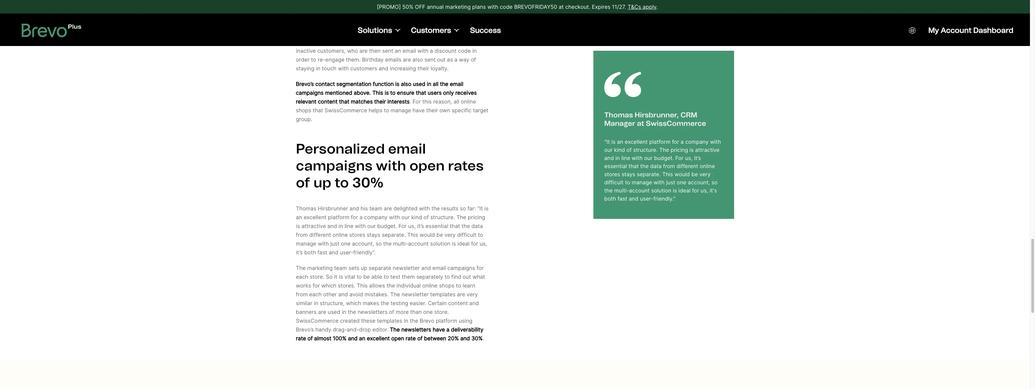 Task type: locate. For each thing, give the bounding box(es) containing it.
email
[[403, 47, 416, 54], [450, 81, 464, 87], [388, 140, 426, 157], [433, 265, 446, 271]]

the inside 'brevo's contact segmentation function is also used in all the email campaigns mentioned above. this is to ensure that users only receives relevant content that matches their interests'
[[440, 81, 449, 87]]

at
[[559, 3, 564, 10], [638, 119, 645, 128]]

content inside the marketing team sets up separate newsletter and email campaigns for each store. so it is vital to be able to test them separately to find out what works for which stores. this allows the individual online shops to learn from each other and avoid mistakes. the newsletter templates are very similar in structure, which makes the testing easier. certain content and banners are used in the newsletters of more than one store. swisscommerce created these templates in the brevo platform using brevo's handy drag-and-drop editor.
[[449, 300, 468, 307]]

1 vertical spatial at
[[638, 119, 645, 128]]

newsletter up easier.
[[402, 291, 429, 298]]

this
[[373, 89, 383, 96], [663, 171, 674, 178], [408, 232, 418, 238], [357, 282, 368, 289]]

0 horizontal spatial excellent
[[304, 214, 327, 221]]

these
[[361, 317, 376, 324]]

and down stores.
[[339, 291, 348, 298]]

stores.
[[338, 282, 356, 289]]

2 vertical spatial it's
[[296, 249, 303, 256]]

account, up it's in the right of the page
[[688, 179, 711, 186]]

brevo's
[[296, 81, 314, 87], [296, 326, 314, 333]]

company down crm
[[686, 139, 709, 145]]

2 rate from the left
[[406, 335, 416, 342]]

excellent down hirsbrunner
[[304, 214, 327, 221]]

in inside "it is an excellent platform for a company with our kind of structure. the pricing is attractive and in line with our budget. for us, it's essential that the data from different online stores stays separate. this would be very difficult to manage with just one account, so the multi-account solution is ideal for us, it's both fast and user-friendly."
[[616, 155, 620, 162]]

different
[[677, 163, 699, 170], [309, 232, 331, 238]]

have
[[413, 107, 425, 114], [433, 326, 445, 333]]

2 horizontal spatial so
[[712, 179, 718, 186]]

and up it
[[329, 249, 339, 256]]

structure.
[[634, 147, 658, 153], [431, 214, 455, 221]]

stays inside thomas hirsbrunner and his team are delighted with the results so far: "it is an excellent platform for a company with our kind of structure. the pricing is attractive and in line with our budget. for us, it's essential that the data from different online stores stays separate. this would be very difficult to manage with just one account, so the multi-account solution is ideal for us, it's both fast and user-friendly".
[[367, 232, 381, 238]]

0 horizontal spatial used
[[328, 309, 341, 315]]

1 vertical spatial different
[[309, 232, 331, 238]]

1 vertical spatial their
[[375, 98, 386, 105]]

0 vertical spatial just
[[667, 179, 676, 186]]

would
[[675, 171, 690, 178], [420, 232, 435, 238]]

so left far:
[[460, 205, 466, 212]]

excellent
[[625, 139, 648, 145], [304, 214, 327, 221], [367, 335, 390, 342]]

1 horizontal spatial sent
[[425, 56, 436, 63]]

1 horizontal spatial pricing
[[671, 147, 689, 153]]

very down learn
[[467, 291, 478, 298]]

1 vertical spatial content
[[449, 300, 468, 307]]

the
[[327, 39, 337, 45], [660, 147, 670, 153], [457, 214, 467, 221], [296, 265, 306, 271], [391, 291, 400, 298], [390, 326, 400, 333]]

out inside the marketing team sets up separate newsletter and email campaigns for each store. so it is vital to be able to test them separately to find out what works for which stores. this allows the individual online shops to learn from each other and avoid mistakes. the newsletter templates are very similar in structure, which makes the testing easier. certain content and banners are used in the newsletters of more than one store. swisscommerce created these templates in the brevo platform using brevo's handy drag-and-drop editor.
[[463, 273, 471, 280]]

0 vertical spatial content
[[318, 98, 338, 105]]

for inside "it is an excellent platform for a company with our kind of structure. the pricing is attractive and in line with our budget. for us, it's essential that the data from different online stores stays separate. this would be very difficult to manage with just one account, so the multi-account solution is ideal for us, it's both fast and user-friendly."
[[676, 155, 684, 162]]

their
[[418, 65, 430, 72], [375, 98, 386, 105], [427, 107, 438, 114]]

online down receives on the top left of the page
[[461, 98, 476, 105]]

0 horizontal spatial company
[[364, 214, 388, 221]]

have up the between
[[433, 326, 445, 333]]

1 vertical spatial attractive
[[302, 223, 326, 229]]

swisscommerce inside . for this reason, all online shops that swisscommerce helps to manage have their own specific target group.
[[325, 107, 367, 114]]

sent up emails
[[382, 47, 394, 54]]

thomas up manager
[[605, 111, 634, 119]]

icn quote image
[[605, 72, 642, 97]]

just up friendly."
[[667, 179, 676, 186]]

30% down deliverability
[[472, 335, 483, 342]]

shops inside . for this reason, all online shops that swisscommerce helps to manage have their own specific target group.
[[296, 107, 312, 114]]

this up friendly."
[[663, 171, 674, 178]]

1 vertical spatial pricing
[[468, 214, 486, 221]]

which
[[322, 282, 337, 289], [346, 300, 361, 307]]

platform inside thomas hirsbrunner and his team are delighted with the results so far: "it is an excellent platform for a company with our kind of structure. the pricing is attractive and in line with our budget. for us, it's essential that the data from different online stores stays separate. this would be very difficult to manage with just one account, so the multi-account solution is ideal for us, it's both fast and user-friendly".
[[328, 214, 350, 221]]

0 horizontal spatial kind
[[412, 214, 422, 221]]

2 vertical spatial platform
[[436, 317, 458, 324]]

to inside swisscommerce also uses data obtained via minubo for its reactivation campaigns. the workflow automatically creates a weekly segment of inactive customers, who are then sent an email with a discount code in order to re-engage them. birthday emails are also sent out as a way of staying in touch with customers and increasing their loyalty.
[[311, 56, 316, 63]]

one
[[677, 179, 687, 186], [341, 240, 351, 247], [424, 309, 433, 315]]

attractive
[[696, 147, 720, 153], [302, 223, 326, 229]]

structure. inside "it is an excellent platform for a company with our kind of structure. the pricing is attractive and in line with our budget. for us, it's essential that the data from different online stores stays separate. this would be very difficult to manage with just one account, so the multi-account solution is ideal for us, it's both fast and user-friendly."
[[634, 147, 658, 153]]

0 vertical spatial data
[[366, 30, 377, 37]]

difficult inside "it is an excellent platform for a company with our kind of structure. the pricing is attractive and in line with our budget. for us, it's essential that the data from different online stores stays separate. this would be very difficult to manage with just one account, so the multi-account solution is ideal for us, it's both fast and user-friendly."
[[605, 179, 624, 186]]

so up it's in the right of the page
[[712, 179, 718, 186]]

also inside 'brevo's contact segmentation function is also used in all the email campaigns mentioned above. this is to ensure that users only receives relevant content that matches their interests'
[[401, 81, 412, 87]]

rate left almost
[[296, 335, 306, 342]]

0 horizontal spatial user-
[[340, 249, 354, 256]]

1 vertical spatial have
[[433, 326, 445, 333]]

0 horizontal spatial platform
[[328, 214, 350, 221]]

automatically
[[363, 39, 397, 45]]

0 vertical spatial separate.
[[637, 171, 661, 178]]

0 horizontal spatial attractive
[[302, 223, 326, 229]]

that inside thomas hirsbrunner and his team are delighted with the results so far: "it is an excellent platform for a company with our kind of structure. the pricing is attractive and in line with our budget. for us, it's essential that the data from different online stores stays separate. this would be very difficult to manage with just one account, so the multi-account solution is ideal for us, it's both fast and user-friendly".
[[450, 223, 460, 229]]

their left loyalty.
[[418, 65, 430, 72]]

1 vertical spatial very
[[445, 232, 456, 238]]

own
[[440, 107, 451, 114]]

this up avoid
[[357, 282, 368, 289]]

very
[[700, 171, 711, 178], [445, 232, 456, 238], [467, 291, 478, 298]]

is inside the marketing team sets up separate newsletter and email campaigns for each store. so it is vital to be able to test them separately to find out what works for which stores. this allows the individual online shops to learn from each other and avoid mistakes. the newsletter templates are very similar in structure, which makes the testing easier. certain content and banners are used in the newsletters of more than one store. swisscommerce created these templates in the brevo platform using brevo's handy drag-and-drop editor.
[[339, 273, 343, 280]]

1 horizontal spatial one
[[424, 309, 433, 315]]

also up increasing
[[413, 56, 423, 63]]

1 vertical spatial difficult
[[458, 232, 477, 238]]

thomas inside thomas hirsbrunner and his team are delighted with the results so far: "it is an excellent platform for a company with our kind of structure. the pricing is attractive and in line with our budget. for us, it's essential that the data from different online stores stays separate. this would be very difficult to manage with just one account, so the multi-account solution is ideal for us, it's both fast and user-friendly".
[[296, 205, 317, 212]]

0 horizontal spatial content
[[318, 98, 338, 105]]

data down "it
[[472, 223, 483, 229]]

segmentation
[[337, 81, 372, 87]]

thomas for thomas hirsbrunner and his team are delighted with the results so far: "it is an excellent platform for a company with our kind of structure. the pricing is attractive and in line with our budget. for us, it's essential that the data from different online stores stays separate. this would be very difficult to manage with just one account, so the multi-account solution is ideal for us, it's both fast and user-friendly".
[[296, 205, 317, 212]]

0 horizontal spatial account
[[408, 240, 429, 247]]

company down his at the bottom of the page
[[364, 214, 388, 221]]

their inside 'brevo's contact segmentation function is also used in all the email campaigns mentioned above. this is to ensure that users only receives relevant content that matches their interests'
[[375, 98, 386, 105]]

this inside 'brevo's contact segmentation function is also used in all the email campaigns mentioned above. this is to ensure that users only receives relevant content that matches their interests'
[[373, 89, 383, 96]]

a inside thomas hirsbrunner and his team are delighted with the results so far: "it is an excellent platform for a company with our kind of structure. the pricing is attractive and in line with our budget. for us, it's essential that the data from different online stores stays separate. this would be very difficult to manage with just one account, so the multi-account solution is ideal for us, it's both fast and user-friendly".
[[360, 214, 363, 221]]

code inside swisscommerce also uses data obtained via minubo for its reactivation campaigns. the workflow automatically creates a weekly segment of inactive customers, who are then sent an email with a discount code in order to re-engage them. birthday emails are also sent out as a way of staying in touch with customers and increasing their loyalty.
[[458, 47, 471, 54]]

brevo's inside 'brevo's contact segmentation function is also used in all the email campaigns mentioned above. this is to ensure that users only receives relevant content that matches their interests'
[[296, 81, 314, 87]]

essential inside "it is an excellent platform for a company with our kind of structure. the pricing is attractive and in line with our budget. for us, it's essential that the data from different online stores stays separate. this would be very difficult to manage with just one account, so the multi-account solution is ideal for us, it's both fast and user-friendly."
[[605, 163, 627, 170]]

1 vertical spatial platform
[[328, 214, 350, 221]]

which down so
[[322, 282, 337, 289]]

0 vertical spatial their
[[418, 65, 430, 72]]

their inside . for this reason, all online shops that swisscommerce helps to manage have their own specific target group.
[[427, 107, 438, 114]]

1 horizontal spatial used
[[413, 81, 426, 87]]

so inside "it is an excellent platform for a company with our kind of structure. the pricing is attractive and in line with our budget. for us, it's essential that the data from different online stores stays separate. this would be very difficult to manage with just one account, so the multi-account solution is ideal for us, it's both fast and user-friendly."
[[712, 179, 718, 186]]

at left checkout.
[[559, 3, 564, 10]]

minubo
[[412, 30, 431, 37]]

1 vertical spatial newsletters
[[402, 326, 432, 333]]

excellent inside "it is an excellent platform for a company with our kind of structure. the pricing is attractive and in line with our budget. for us, it's essential that the data from different online stores stays separate. this would be very difficult to manage with just one account, so the multi-account solution is ideal for us, it's both fast and user-friendly."
[[625, 139, 648, 145]]

just up it
[[331, 240, 340, 247]]

1 vertical spatial kind
[[412, 214, 422, 221]]

1 vertical spatial out
[[463, 273, 471, 280]]

all
[[433, 81, 439, 87], [454, 98, 460, 105]]

swisscommerce down crm
[[646, 119, 707, 128]]

multi-
[[615, 187, 630, 194], [393, 240, 408, 247]]

thomas for thomas hirsbrunner, crm manager at swisscommerce
[[605, 111, 634, 119]]

this down delighted
[[408, 232, 418, 238]]

of inside the marketing team sets up separate newsletter and email campaigns for each store. so it is vital to be able to test them separately to find out what works for which stores. this allows the individual online shops to learn from each other and avoid mistakes. the newsletter templates are very similar in structure, which makes the testing easier. certain content and banners are used in the newsletters of more than one store. swisscommerce created these templates in the brevo platform using brevo's handy drag-and-drop editor.
[[389, 309, 395, 315]]

for
[[413, 98, 421, 105], [676, 155, 684, 162], [399, 223, 407, 229]]

newsletters down makes
[[358, 309, 388, 315]]

used inside the marketing team sets up separate newsletter and email campaigns for each store. so it is vital to be able to test them separately to find out what works for which stores. this allows the individual online shops to learn from each other and avoid mistakes. the newsletter templates are very similar in structure, which makes the testing easier. certain content and banners are used in the newsletters of more than one store. swisscommerce created these templates in the brevo platform using brevo's handy drag-and-drop editor.
[[328, 309, 341, 315]]

this inside thomas hirsbrunner and his team are delighted with the results so far: "it is an excellent platform for a company with our kind of structure. the pricing is attractive and in line with our budget. for us, it's essential that the data from different online stores stays separate. this would be very difficult to manage with just one account, so the multi-account solution is ideal for us, it's both fast and user-friendly".
[[408, 232, 418, 238]]

avoid
[[350, 291, 363, 298]]

and
[[379, 65, 389, 72], [605, 155, 614, 162], [629, 195, 639, 202], [350, 205, 359, 212], [328, 223, 337, 229], [329, 249, 339, 256], [422, 265, 431, 271], [339, 291, 348, 298], [470, 300, 479, 307], [348, 335, 358, 342], [461, 335, 470, 342]]

structure. down results
[[431, 214, 455, 221]]

who
[[347, 47, 358, 54]]

templates up certain
[[431, 291, 456, 298]]

each
[[296, 273, 309, 280], [309, 291, 322, 298]]

2 horizontal spatial one
[[677, 179, 687, 186]]

shops inside the marketing team sets up separate newsletter and email campaigns for each store. so it is vital to be able to test them separately to find out what works for which stores. this allows the individual online shops to learn from each other and avoid mistakes. the newsletter templates are very similar in structure, which makes the testing easier. certain content and banners are used in the newsletters of more than one store. swisscommerce created these templates in the brevo platform using brevo's handy drag-and-drop editor.
[[439, 282, 455, 289]]

used inside 'brevo's contact segmentation function is also used in all the email campaigns mentioned above. this is to ensure that users only receives relevant content that matches their interests'
[[413, 81, 426, 87]]

1 vertical spatial it's
[[418, 223, 424, 229]]

1 horizontal spatial content
[[449, 300, 468, 307]]

swisscommerce
[[296, 30, 339, 37], [325, 107, 367, 114], [646, 119, 707, 128], [296, 317, 339, 324]]

a down 'minubo'
[[419, 39, 422, 45]]

newsletters down brevo
[[402, 326, 432, 333]]

templates up editor.
[[377, 317, 403, 324]]

0 horizontal spatial templates
[[377, 317, 403, 324]]

0 vertical spatial account,
[[688, 179, 711, 186]]

1 horizontal spatial marketing
[[446, 3, 471, 10]]

are down structure,
[[318, 309, 327, 315]]

1 vertical spatial manage
[[632, 179, 653, 186]]

0 vertical spatial also
[[340, 30, 351, 37]]

1 horizontal spatial so
[[460, 205, 466, 212]]

0 horizontal spatial each
[[296, 273, 309, 280]]

created
[[340, 317, 360, 324]]

1 vertical spatial be
[[437, 232, 443, 238]]

separate. down delighted
[[382, 232, 406, 238]]

email inside the marketing team sets up separate newsletter and email campaigns for each store. so it is vital to be able to test them separately to find out what works for which stores. this allows the individual online shops to learn from each other and avoid mistakes. the newsletter templates are very similar in structure, which makes the testing easier. certain content and banners are used in the newsletters of more than one store. swisscommerce created these templates in the brevo platform using brevo's handy drag-and-drop editor.
[[433, 265, 446, 271]]

a down his at the bottom of the page
[[360, 214, 363, 221]]

plans
[[473, 3, 486, 10]]

1 vertical spatial open
[[392, 335, 404, 342]]

from inside thomas hirsbrunner and his team are delighted with the results so far: "it is an excellent platform for a company with our kind of structure. the pricing is attractive and in line with our budget. for us, it's essential that the data from different online stores stays separate. this would be very difficult to manage with just one account, so the multi-account solution is ideal for us, it's both fast and user-friendly".
[[296, 232, 308, 238]]

kind inside thomas hirsbrunner and his team are delighted with the results so far: "it is an excellent platform for a company with our kind of structure. the pricing is attractive and in line with our budget. for us, it's essential that the data from different online stores stays separate. this would be very difficult to manage with just one account, so the multi-account solution is ideal for us, it's both fast and user-friendly".
[[412, 214, 422, 221]]

off
[[415, 3, 426, 10]]

platform down hirsbrunner
[[328, 214, 350, 221]]

its
[[441, 30, 447, 37]]

their down this
[[427, 107, 438, 114]]

0 horizontal spatial difficult
[[458, 232, 477, 238]]

0 vertical spatial from
[[664, 163, 675, 170]]

structure. down thomas hirsbrunner, crm manager at swisscommerce
[[634, 147, 658, 153]]

allows
[[369, 282, 385, 289]]

account inside "it is an excellent platform for a company with our kind of structure. the pricing is attractive and in line with our budget. for us, it's essential that the data from different online stores stays separate. this would be very difficult to manage with just one account, so the multi-account solution is ideal for us, it's both fast and user-friendly."
[[630, 187, 650, 194]]

1 vertical spatial from
[[296, 232, 308, 238]]

my
[[929, 26, 940, 35]]

the
[[440, 81, 449, 87], [641, 163, 649, 170], [605, 187, 613, 194], [432, 205, 440, 212], [462, 223, 470, 229], [384, 240, 392, 247], [387, 282, 395, 289], [381, 300, 389, 307], [348, 309, 356, 315], [410, 317, 419, 324]]

kind down delighted
[[412, 214, 422, 221]]

a inside "it is an excellent platform for a company with our kind of structure. the pricing is attractive and in line with our budget. for us, it's essential that the data from different online stores stays separate. this would be very difficult to manage with just one account, so the multi-account solution is ideal for us, it's both fast and user-friendly."
[[681, 139, 684, 145]]

user- inside thomas hirsbrunner and his team are delighted with the results so far: "it is an excellent platform for a company with our kind of structure. the pricing is attractive and in line with our budget. for us, it's essential that the data from different online stores stays separate. this would be very difficult to manage with just one account, so the multi-account solution is ideal for us, it's both fast and user-friendly".
[[340, 249, 354, 256]]

solution inside thomas hirsbrunner and his team are delighted with the results so far: "it is an excellent platform for a company with our kind of structure. the pricing is attractive and in line with our budget. for us, it's essential that the data from different online stores stays separate. this would be very difficult to manage with just one account, so the multi-account solution is ideal for us, it's both fast and user-friendly".
[[430, 240, 451, 247]]

team inside thomas hirsbrunner and his team are delighted with the results so far: "it is an excellent platform for a company with our kind of structure. the pricing is attractive and in line with our budget. for us, it's essential that the data from different online stores stays separate. this would be very difficult to manage with just one account, so the multi-account solution is ideal for us, it's both fast and user-friendly".
[[370, 205, 383, 212]]

difficult
[[605, 179, 624, 186], [458, 232, 477, 238]]

online inside the marketing team sets up separate newsletter and email campaigns for each store. so it is vital to be able to test them separately to find out what works for which stores. this allows the individual online shops to learn from each other and avoid mistakes. the newsletter templates are very similar in structure, which makes the testing easier. certain content and banners are used in the newsletters of more than one store. swisscommerce created these templates in the brevo platform using brevo's handy drag-and-drop editor.
[[423, 282, 438, 289]]

used up the ensure
[[413, 81, 426, 87]]

campaigns inside 'brevo's contact segmentation function is also used in all the email campaigns mentioned above. this is to ensure that users only receives relevant content that matches their interests'
[[296, 89, 324, 96]]

would inside thomas hirsbrunner and his team are delighted with the results so far: "it is an excellent platform for a company with our kind of structure. the pricing is attractive and in line with our budget. for us, it's essential that the data from different online stores stays separate. this would be very difficult to manage with just one account, so the multi-account solution is ideal for us, it's both fast and user-friendly".
[[420, 232, 435, 238]]

0 vertical spatial pricing
[[671, 147, 689, 153]]

brevo's down the staying
[[296, 81, 314, 87]]

0 horizontal spatial would
[[420, 232, 435, 238]]

2 vertical spatial from
[[296, 291, 308, 298]]

also up the ensure
[[401, 81, 412, 87]]

platform down thomas hirsbrunner, crm manager at swisscommerce
[[650, 139, 671, 145]]

drop
[[359, 326, 371, 333]]

1 horizontal spatial which
[[346, 300, 361, 307]]

the right editor.
[[390, 326, 400, 333]]

with
[[488, 3, 499, 10], [418, 47, 429, 54], [338, 65, 349, 72], [711, 139, 722, 145], [632, 155, 643, 162], [376, 157, 406, 174], [654, 179, 665, 186], [419, 205, 430, 212], [389, 214, 400, 221], [355, 223, 366, 229], [318, 240, 329, 247]]

user-
[[640, 195, 654, 202], [340, 249, 354, 256]]

0 vertical spatial up
[[314, 174, 332, 191]]

our
[[605, 147, 613, 153], [645, 155, 653, 162], [402, 214, 410, 221], [368, 223, 376, 229]]

birthday
[[362, 56, 384, 63]]

each up works
[[296, 273, 309, 280]]

0 vertical spatial .
[[657, 3, 659, 10]]

for
[[432, 30, 439, 37], [673, 139, 680, 145], [693, 187, 700, 194], [351, 214, 358, 221], [471, 240, 479, 247], [477, 265, 484, 271], [313, 282, 320, 289]]

.
[[657, 3, 659, 10], [410, 98, 411, 105], [483, 335, 485, 342]]

1 vertical spatial user-
[[340, 249, 354, 256]]

from
[[664, 163, 675, 170], [296, 232, 308, 238], [296, 291, 308, 298]]

with inside personalized email campaigns with open rates of up to 30%
[[376, 157, 406, 174]]

account
[[630, 187, 650, 194], [408, 240, 429, 247]]

kind inside "it is an excellent platform for a company with our kind of structure. the pricing is attractive and in line with our budget. for us, it's essential that the data from different online stores stays separate. this would be very difficult to manage with just one account, so the multi-account solution is ideal for us, it's both fast and user-friendly."
[[615, 147, 625, 153]]

all up specific
[[454, 98, 460, 105]]

0 vertical spatial all
[[433, 81, 439, 87]]

button image
[[909, 27, 916, 34]]

30% up his at the bottom of the page
[[352, 174, 384, 191]]

an
[[395, 47, 401, 54], [617, 139, 624, 145], [296, 214, 302, 221], [359, 335, 366, 342]]

platform inside "it is an excellent platform for a company with our kind of structure. the pricing is attractive and in line with our budget. for us, it's essential that the data from different online stores stays separate. this would be very difficult to manage with just one account, so the multi-account solution is ideal for us, it's both fast and user-friendly."
[[650, 139, 671, 145]]

their inside swisscommerce also uses data obtained via minubo for its reactivation campaigns. the workflow automatically creates a weekly segment of inactive customers, who are then sent an email with a discount code in order to re-engage them. birthday emails are also sent out as a way of staying in touch with customers and increasing their loyalty.
[[418, 65, 430, 72]]

1 vertical spatial up
[[361, 265, 368, 271]]

weekly
[[424, 39, 442, 45]]

excellent down manager
[[625, 139, 648, 145]]

online up it's in the right of the page
[[700, 163, 716, 170]]

attractive inside thomas hirsbrunner and his team are delighted with the results so far: "it is an excellent platform for a company with our kind of structure. the pricing is attractive and in line with our budget. for us, it's essential that the data from different online stores stays separate. this would be very difficult to manage with just one account, so the multi-account solution is ideal for us, it's both fast and user-friendly".
[[302, 223, 326, 229]]

the inside swisscommerce also uses data obtained via minubo for its reactivation campaigns. the workflow automatically creates a weekly segment of inactive customers, who are then sent an email with a discount code in order to re-engage them. birthday emails are also sent out as a way of staying in touch with customers and increasing their loyalty.
[[327, 39, 337, 45]]

out left as
[[437, 56, 446, 63]]

separate. inside "it is an excellent platform for a company with our kind of structure. the pricing is attractive and in line with our budget. for us, it's essential that the data from different online stores stays separate. this would be very difficult to manage with just one account, so the multi-account solution is ideal for us, it's both fast and user-friendly."
[[637, 171, 661, 178]]

line
[[622, 155, 631, 162], [345, 223, 354, 229]]

campaigns up relevant at the top left of the page
[[296, 89, 324, 96]]

1 vertical spatial solution
[[430, 240, 451, 247]]

rate left the between
[[406, 335, 416, 342]]

than
[[411, 309, 422, 315]]

brevo's down banners
[[296, 326, 314, 333]]

attractive inside "it is an excellent platform for a company with our kind of structure. the pricing is attractive and in line with our budget. for us, it's essential that the data from different online stores stays separate. this would be very difficult to manage with just one account, so the multi-account solution is ideal for us, it's both fast and user-friendly."
[[696, 147, 720, 153]]

are left delighted
[[384, 205, 392, 212]]

. right t&cs
[[657, 3, 659, 10]]

manage inside "it is an excellent platform for a company with our kind of structure. the pricing is attractive and in line with our budget. for us, it's essential that the data from different online stores stays separate. this would be very difficult to manage with just one account, so the multi-account solution is ideal for us, it's both fast and user-friendly."
[[632, 179, 653, 186]]

budget. inside "it is an excellent platform for a company with our kind of structure. the pricing is attractive and in line with our budget. for us, it's essential that the data from different online stores stays separate. this would be very difficult to manage with just one account, so the multi-account solution is ideal for us, it's both fast and user-friendly."
[[655, 155, 674, 162]]

budget. inside thomas hirsbrunner and his team are delighted with the results so far: "it is an excellent platform for a company with our kind of structure. the pricing is attractive and in line with our budget. for us, it's essential that the data from different online stores stays separate. this would be very difficult to manage with just one account, so the multi-account solution is ideal for us, it's both fast and user-friendly".
[[378, 223, 397, 229]]

swisscommerce up 'handy'
[[296, 317, 339, 324]]

campaigns down personalized
[[296, 157, 373, 174]]

excellent inside thomas hirsbrunner and his team are delighted with the results so far: "it is an excellent platform for a company with our kind of structure. the pricing is attractive and in line with our budget. for us, it's essential that the data from different online stores stays separate. this would be very difficult to manage with just one account, so the multi-account solution is ideal for us, it's both fast and user-friendly".
[[304, 214, 327, 221]]

1 vertical spatial separate.
[[382, 232, 406, 238]]

1 horizontal spatial open
[[410, 157, 445, 174]]

1 horizontal spatial stores
[[605, 171, 621, 178]]

reason,
[[434, 98, 452, 105]]

0 vertical spatial newsletters
[[358, 309, 388, 315]]

data up the automatically
[[366, 30, 377, 37]]

1 vertical spatial thomas
[[296, 205, 317, 212]]

thomas
[[605, 111, 634, 119], [296, 205, 317, 212]]

fast
[[618, 195, 628, 202], [318, 249, 328, 256]]

account
[[941, 26, 972, 35]]

a inside the newsletters have a deliverability rate of almost 100% and an excellent open rate of between 20% and 30% .
[[447, 326, 450, 333]]

marketing left plans on the top
[[446, 3, 471, 10]]

0 vertical spatial out
[[437, 56, 446, 63]]

essential down results
[[426, 223, 449, 229]]

find
[[452, 273, 462, 280]]

budget.
[[655, 155, 674, 162], [378, 223, 397, 229]]

solution
[[652, 187, 672, 194], [430, 240, 451, 247]]

content up using
[[449, 300, 468, 307]]

swisscommerce up 'campaigns.'
[[296, 30, 339, 37]]

kind
[[615, 147, 625, 153], [412, 214, 422, 221]]

campaigns up find
[[448, 265, 475, 271]]

1 vertical spatial shops
[[439, 282, 455, 289]]

so up the friendly".
[[376, 240, 382, 247]]

0 horizontal spatial structure.
[[431, 214, 455, 221]]

0 horizontal spatial at
[[559, 3, 564, 10]]

creates
[[399, 39, 418, 45]]

up up hirsbrunner
[[314, 174, 332, 191]]

0 horizontal spatial data
[[366, 30, 377, 37]]

be inside thomas hirsbrunner and his team are delighted with the results so far: "it is an excellent platform for a company with our kind of structure. the pricing is attractive and in line with our budget. for us, it's essential that the data from different online stores stays separate. this would be very difficult to manage with just one account, so the multi-account solution is ideal for us, it's both fast and user-friendly".
[[437, 232, 443, 238]]

1 horizontal spatial 30%
[[472, 335, 483, 342]]

stores
[[605, 171, 621, 178], [350, 232, 365, 238]]

thomas left hirsbrunner
[[296, 205, 317, 212]]

t&cs apply link
[[628, 3, 657, 11]]

0 horizontal spatial manage
[[296, 240, 317, 247]]

sent
[[382, 47, 394, 54], [425, 56, 436, 63]]

1 horizontal spatial different
[[677, 163, 699, 170]]

other
[[323, 291, 337, 298]]

account, up the friendly".
[[352, 240, 374, 247]]

this inside "it is an excellent platform for a company with our kind of structure. the pricing is attractive and in line with our budget. for us, it's essential that the data from different online stores stays separate. this would be very difficult to manage with just one account, so the multi-account solution is ideal for us, it's both fast and user-friendly."
[[663, 171, 674, 178]]

which down avoid
[[346, 300, 361, 307]]

are up increasing
[[403, 56, 411, 63]]

0 horizontal spatial out
[[437, 56, 446, 63]]

0 horizontal spatial fast
[[318, 249, 328, 256]]

order
[[296, 56, 310, 63]]

1 horizontal spatial up
[[361, 265, 368, 271]]

0 vertical spatial different
[[677, 163, 699, 170]]

up right sets
[[361, 265, 368, 271]]

1 vertical spatial data
[[651, 163, 662, 170]]

far:
[[468, 205, 476, 212]]

very down results
[[445, 232, 456, 238]]

all inside . for this reason, all online shops that swisscommerce helps to manage have their own specific target group.
[[454, 98, 460, 105]]

1 horizontal spatial team
[[370, 205, 383, 212]]

for inside swisscommerce also uses data obtained via minubo for its reactivation campaigns. the workflow automatically creates a weekly segment of inactive customers, who are then sent an email with a discount code in order to re-engage them. birthday emails are also sent out as a way of staying in touch with customers and increasing their loyalty.
[[432, 30, 439, 37]]

one inside thomas hirsbrunner and his team are delighted with the results so far: "it is an excellent platform for a company with our kind of structure. the pricing is attractive and in line with our budget. for us, it's essential that the data from different online stores stays separate. this would be very difficult to manage with just one account, so the multi-account solution is ideal for us, it's both fast and user-friendly".
[[341, 240, 351, 247]]

also up 'workflow'
[[340, 30, 351, 37]]

0 vertical spatial structure.
[[634, 147, 658, 153]]

0 vertical spatial which
[[322, 282, 337, 289]]

a down crm
[[681, 139, 684, 145]]

0 horizontal spatial multi-
[[393, 240, 408, 247]]

2 brevo's from the top
[[296, 326, 314, 333]]

. down the ensure
[[410, 98, 411, 105]]

up
[[314, 174, 332, 191], [361, 265, 368, 271]]

1 vertical spatial one
[[341, 240, 351, 247]]

out up learn
[[463, 273, 471, 280]]

all inside 'brevo's contact segmentation function is also used in all the email campaigns mentioned above. this is to ensure that users only receives relevant content that matches their interests'
[[433, 81, 439, 87]]

for inside . for this reason, all online shops that swisscommerce helps to manage have their own specific target group.
[[413, 98, 421, 105]]

1 vertical spatial line
[[345, 223, 354, 229]]

marketing up so
[[307, 265, 333, 271]]

0 horizontal spatial very
[[445, 232, 456, 238]]

test
[[391, 273, 401, 280]]

mistakes.
[[365, 291, 389, 298]]

sent up loyalty.
[[425, 56, 436, 63]]

expires
[[592, 3, 611, 10]]

0 vertical spatial used
[[413, 81, 426, 87]]

1 horizontal spatial for
[[413, 98, 421, 105]]

very up it's in the right of the page
[[700, 171, 711, 178]]

have down this
[[413, 107, 425, 114]]

and down "it
[[605, 155, 614, 162]]

testing
[[391, 300, 409, 307]]

at inside thomas hirsbrunner, crm manager at swisscommerce
[[638, 119, 645, 128]]

the inside thomas hirsbrunner and his team are delighted with the results so far: "it is an excellent platform for a company with our kind of structure. the pricing is attractive and in line with our budget. for us, it's essential that the data from different online stores stays separate. this would be very difficult to manage with just one account, so the multi-account solution is ideal for us, it's both fast and user-friendly".
[[457, 214, 467, 221]]

0 vertical spatial campaigns
[[296, 89, 324, 96]]

matches
[[351, 98, 373, 105]]

1 horizontal spatial very
[[467, 291, 478, 298]]

the up customers,
[[327, 39, 337, 45]]

very inside thomas hirsbrunner and his team are delighted with the results so far: "it is an excellent platform for a company with our kind of structure. the pricing is attractive and in line with our budget. for us, it's essential that the data from different online stores stays separate. this would be very difficult to manage with just one account, so the multi-account solution is ideal for us, it's both fast and user-friendly".
[[445, 232, 456, 238]]

content down the mentioned
[[318, 98, 338, 105]]

all up users at the left
[[433, 81, 439, 87]]

0 vertical spatial one
[[677, 179, 687, 186]]

line inside "it is an excellent platform for a company with our kind of structure. the pricing is attractive and in line with our budget. for us, it's essential that the data from different online stores stays separate. this would be very difficult to manage with just one account, so the multi-account solution is ideal for us, it's both fast and user-friendly."
[[622, 155, 631, 162]]

. down deliverability
[[483, 335, 485, 342]]

team up it
[[334, 265, 347, 271]]

also
[[340, 30, 351, 37], [413, 56, 423, 63], [401, 81, 412, 87]]

platform up 20%
[[436, 317, 458, 324]]

manager
[[605, 119, 636, 128]]

0 horizontal spatial have
[[413, 107, 425, 114]]

it's inside "it is an excellent platform for a company with our kind of structure. the pricing is attractive and in line with our budget. for us, it's essential that the data from different online stores stays separate. this would be very difficult to manage with just one account, so the multi-account solution is ideal for us, it's both fast and user-friendly."
[[695, 155, 701, 162]]

1 horizontal spatial user-
[[640, 195, 654, 202]]

code right plans on the top
[[500, 3, 513, 10]]

online down separately at the left of page
[[423, 282, 438, 289]]

so
[[712, 179, 718, 186], [460, 205, 466, 212], [376, 240, 382, 247]]

of
[[467, 39, 472, 45], [471, 56, 476, 63], [627, 147, 632, 153], [296, 174, 310, 191], [424, 214, 429, 221], [389, 309, 395, 315], [308, 335, 313, 342], [418, 335, 423, 342]]

1 horizontal spatial newsletters
[[402, 326, 432, 333]]

1 brevo's from the top
[[296, 81, 314, 87]]

up inside the marketing team sets up separate newsletter and email campaigns for each store. so it is vital to be able to test them separately to find out what works for which stores. this allows the individual online shops to learn from each other and avoid mistakes. the newsletter templates are very similar in structure, which makes the testing easier. certain content and banners are used in the newsletters of more than one store. swisscommerce created these templates in the brevo platform using brevo's handy drag-and-drop editor.
[[361, 265, 368, 271]]

solutions
[[358, 26, 392, 35]]

0 vertical spatial team
[[370, 205, 383, 212]]

ensure
[[397, 89, 415, 96]]

segment
[[443, 39, 465, 45]]

0 vertical spatial at
[[559, 3, 564, 10]]

brevo's inside the marketing team sets up separate newsletter and email campaigns for each store. so it is vital to be able to test them separately to find out what works for which stores. this allows the individual online shops to learn from each other and avoid mistakes. the newsletter templates are very similar in structure, which makes the testing easier. certain content and banners are used in the newsletters of more than one store. swisscommerce created these templates in the brevo platform using brevo's handy drag-and-drop editor.
[[296, 326, 314, 333]]

from inside "it is an excellent platform for a company with our kind of structure. the pricing is attractive and in line with our budget. for us, it's essential that the data from different online stores stays separate. this would be very difficult to manage with just one account, so the multi-account solution is ideal for us, it's both fast and user-friendly."
[[664, 163, 675, 170]]

multi- inside "it is an excellent platform for a company with our kind of structure. the pricing is attractive and in line with our budget. for us, it's essential that the data from different online stores stays separate. this would be very difficult to manage with just one account, so the multi-account solution is ideal for us, it's both fast and user-friendly."
[[615, 187, 630, 194]]

1 horizontal spatial shops
[[439, 282, 455, 289]]

0 vertical spatial open
[[410, 157, 445, 174]]

to inside 'brevo's contact segmentation function is also used in all the email campaigns mentioned above. this is to ensure that users only receives relevant content that matches their interests'
[[391, 89, 396, 96]]

each up similar
[[309, 291, 322, 298]]

swisscommerce down matches
[[325, 107, 367, 114]]

and left his at the bottom of the page
[[350, 205, 359, 212]]

online down hirsbrunner
[[333, 232, 348, 238]]

structure. inside thomas hirsbrunner and his team are delighted with the results so far: "it is an excellent platform for a company with our kind of structure. the pricing is attractive and in line with our budget. for us, it's essential that the data from different online stores stays separate. this would be very difficult to manage with just one account, so the multi-account solution is ideal for us, it's both fast and user-friendly".
[[431, 214, 455, 221]]

2 horizontal spatial it's
[[695, 155, 701, 162]]

both inside "it is an excellent platform for a company with our kind of structure. the pricing is attractive and in line with our budget. for us, it's essential that the data from different online stores stays separate. this would be very difficult to manage with just one account, so the multi-account solution is ideal for us, it's both fast and user-friendly."
[[605, 195, 617, 202]]

shops down find
[[439, 282, 455, 289]]



Task type: vqa. For each thing, say whether or not it's contained in the screenshot.
used to the left
yes



Task type: describe. For each thing, give the bounding box(es) containing it.
100%
[[333, 335, 347, 342]]

able
[[372, 273, 382, 280]]

1 vertical spatial templates
[[377, 317, 403, 324]]

and down and-
[[348, 335, 358, 342]]

brevo's contact segmentation function is also used in all the email campaigns mentioned above. this is to ensure that users only receives relevant content that matches their interests
[[296, 81, 477, 105]]

1 horizontal spatial each
[[309, 291, 322, 298]]

group.
[[296, 116, 313, 123]]

multi- inside thomas hirsbrunner and his team are delighted with the results so far: "it is an excellent platform for a company with our kind of structure. the pricing is attractive and in line with our budget. for us, it's essential that the data from different online stores stays separate. this would be very difficult to manage with just one account, so the multi-account solution is ideal for us, it's both fast and user-friendly".
[[393, 240, 408, 247]]

separately
[[417, 273, 444, 280]]

separate. inside thomas hirsbrunner and his team are delighted with the results so far: "it is an excellent platform for a company with our kind of structure. the pricing is attractive and in line with our budget. for us, it's essential that the data from different online stores stays separate. this would be very difficult to manage with just one account, so the multi-account solution is ideal for us, it's both fast and user-friendly".
[[382, 232, 406, 238]]

data inside "it is an excellent platform for a company with our kind of structure. the pricing is attractive and in line with our budget. for us, it's essential that the data from different online stores stays separate. this would be very difficult to manage with just one account, so the multi-account solution is ideal for us, it's both fast and user-friendly."
[[651, 163, 662, 170]]

emails
[[385, 56, 402, 63]]

an inside swisscommerce also uses data obtained via minubo for its reactivation campaigns. the workflow automatically creates a weekly segment of inactive customers, who are then sent an email with a discount code in order to re-engage them. birthday emails are also sent out as a way of staying in touch with customers and increasing their loyalty.
[[395, 47, 401, 54]]

reactivation
[[448, 30, 478, 37]]

marketing inside the marketing team sets up separate newsletter and email campaigns for each store. so it is vital to be able to test them separately to find out what works for which stores. this allows the individual online shops to learn from each other and avoid mistakes. the newsletter templates are very similar in structure, which makes the testing easier. certain content and banners are used in the newsletters of more than one store. swisscommerce created these templates in the brevo platform using brevo's handy drag-and-drop editor.
[[307, 265, 333, 271]]

the up works
[[296, 265, 306, 271]]

uses
[[352, 30, 364, 37]]

1 rate from the left
[[296, 335, 306, 342]]

that inside "it is an excellent platform for a company with our kind of structure. the pricing is attractive and in line with our budget. for us, it's essential that the data from different online stores stays separate. this would be very difficult to manage with just one account, so the multi-account solution is ideal for us, it's both fast and user-friendly."
[[629, 163, 639, 170]]

1 horizontal spatial it's
[[418, 223, 424, 229]]

success
[[470, 26, 501, 35]]

so
[[326, 273, 333, 280]]

platform inside the marketing team sets up separate newsletter and email campaigns for each store. so it is vital to be able to test them separately to find out what works for which stores. this allows the individual online shops to learn from each other and avoid mistakes. the newsletter templates are very similar in structure, which makes the testing easier. certain content and banners are used in the newsletters of more than one store. swisscommerce created these templates in the brevo platform using brevo's handy drag-and-drop editor.
[[436, 317, 458, 324]]

learn
[[463, 282, 476, 289]]

specific
[[452, 107, 472, 114]]

swisscommerce also uses data obtained via minubo for its reactivation campaigns. the workflow automatically creates a weekly segment of inactive customers, who are then sent an email with a discount code in order to re-engage them. birthday emails are also sent out as a way of staying in touch with customers and increasing their loyalty.
[[296, 30, 478, 72]]

account, inside "it is an excellent platform for a company with our kind of structure. the pricing is attractive and in line with our budget. for us, it's essential that the data from different online stores stays separate. this would be very difficult to manage with just one account, so the multi-account solution is ideal for us, it's both fast and user-friendly."
[[688, 179, 711, 186]]

online inside "it is an excellent platform for a company with our kind of structure. the pricing is attractive and in line with our budget. for us, it's essential that the data from different online stores stays separate. this would be very difficult to manage with just one account, so the multi-account solution is ideal for us, it's both fast and user-friendly."
[[700, 163, 716, 170]]

1 vertical spatial also
[[413, 56, 423, 63]]

manage inside . for this reason, all online shops that swisscommerce helps to manage have their own specific target group.
[[391, 107, 411, 114]]

0 vertical spatial sent
[[382, 47, 394, 54]]

campaigns.
[[296, 39, 325, 45]]

line inside thomas hirsbrunner and his team are delighted with the results so far: "it is an excellent platform for a company with our kind of structure. the pricing is attractive and in line with our budget. for us, it's essential that the data from different online stores stays separate. this would be very difficult to manage with just one account, so the multi-account solution is ideal for us, it's both fast and user-friendly".
[[345, 223, 354, 229]]

20%
[[448, 335, 459, 342]]

1 horizontal spatial store.
[[435, 309, 449, 315]]

are down learn
[[457, 291, 466, 298]]

1 vertical spatial so
[[460, 205, 466, 212]]

then
[[369, 47, 381, 54]]

and down deliverability
[[461, 335, 470, 342]]

1 horizontal spatial code
[[500, 3, 513, 10]]

inactive
[[296, 47, 316, 54]]

almost
[[314, 335, 332, 342]]

just inside thomas hirsbrunner and his team are delighted with the results so far: "it is an excellent platform for a company with our kind of structure. the pricing is attractive and in line with our budget. for us, it's essential that the data from different online stores stays separate. this would be very difficult to manage with just one account, so the multi-account solution is ideal for us, it's both fast and user-friendly".
[[331, 240, 340, 247]]

open inside personalized email campaigns with open rates of up to 30%
[[410, 157, 445, 174]]

between
[[424, 335, 447, 342]]

what
[[473, 273, 486, 280]]

via
[[403, 30, 410, 37]]

in inside thomas hirsbrunner and his team are delighted with the results so far: "it is an excellent platform for a company with our kind of structure. the pricing is attractive and in line with our budget. for us, it's essential that the data from different online stores stays separate. this would be very difficult to manage with just one account, so the multi-account solution is ideal for us, it's both fast and user-friendly".
[[339, 223, 343, 229]]

0 vertical spatial marketing
[[446, 3, 471, 10]]

thomas hirsbrunner and his team are delighted with the results so far: "it is an excellent platform for a company with our kind of structure. the pricing is attractive and in line with our budget. for us, it's essential that the data from different online stores stays separate. this would be very difficult to manage with just one account, so the multi-account solution is ideal for us, it's both fast and user-friendly".
[[296, 205, 489, 256]]

email inside 'brevo's contact segmentation function is also used in all the email campaigns mentioned above. this is to ensure that users only receives relevant content that matches their interests'
[[450, 81, 464, 87]]

obtained
[[379, 30, 401, 37]]

of inside thomas hirsbrunner and his team are delighted with the results so far: "it is an excellent platform for a company with our kind of structure. the pricing is attractive and in line with our budget. for us, it's essential that the data from different online stores stays separate. this would be very difficult to manage with just one account, so the multi-account solution is ideal for us, it's both fast and user-friendly".
[[424, 214, 429, 221]]

online inside . for this reason, all online shops that swisscommerce helps to manage have their own specific target group.
[[461, 98, 476, 105]]

difficult inside thomas hirsbrunner and his team are delighted with the results so far: "it is an excellent platform for a company with our kind of structure. the pricing is attractive and in line with our budget. for us, it's essential that the data from different online stores stays separate. this would be very difficult to manage with just one account, so the multi-account solution is ideal for us, it's both fast and user-friendly".
[[458, 232, 477, 238]]

the up the testing
[[391, 291, 400, 298]]

and left friendly."
[[629, 195, 639, 202]]

the inside "it is an excellent platform for a company with our kind of structure. the pricing is attractive and in line with our budget. for us, it's essential that the data from different online stores stays separate. this would be very difficult to manage with just one account, so the multi-account solution is ideal for us, it's both fast and user-friendly."
[[660, 147, 670, 153]]

way
[[459, 56, 470, 63]]

"it is an excellent platform for a company with our kind of structure. the pricing is attractive and in line with our budget. for us, it's essential that the data from different online stores stays separate. this would be very difficult to manage with just one account, so the multi-account solution is ideal for us, it's both fast and user-friendly."
[[605, 139, 722, 202]]

brevo image
[[22, 24, 82, 37]]

both inside thomas hirsbrunner and his team are delighted with the results so far: "it is an excellent platform for a company with our kind of structure. the pricing is attractive and in line with our budget. for us, it's essential that the data from different online stores stays separate. this would be very difficult to manage with just one account, so the multi-account solution is ideal for us, it's both fast and user-friendly".
[[304, 249, 316, 256]]

as
[[447, 56, 453, 63]]

data inside swisscommerce also uses data obtained via minubo for its reactivation campaigns. the workflow automatically creates a weekly segment of inactive customers, who are then sent an email with a discount code in order to re-engage them. birthday emails are also sent out as a way of staying in touch with customers and increasing their loyalty.
[[366, 30, 377, 37]]

would inside "it is an excellent platform for a company with our kind of structure. the pricing is attractive and in line with our budget. for us, it's essential that the data from different online stores stays separate. this would be very difficult to manage with just one account, so the multi-account solution is ideal for us, it's both fast and user-friendly."
[[675, 171, 690, 178]]

re-
[[318, 56, 326, 63]]

an inside thomas hirsbrunner and his team are delighted with the results so far: "it is an excellent platform for a company with our kind of structure. the pricing is attractive and in line with our budget. for us, it's essential that the data from different online stores stays separate. this would be very difficult to manage with just one account, so the multi-account solution is ideal for us, it's both fast and user-friendly".
[[296, 214, 302, 221]]

account inside thomas hirsbrunner and his team are delighted with the results so far: "it is an excellent platform for a company with our kind of structure. the pricing is attractive and in line with our budget. for us, it's essential that the data from different online stores stays separate. this would be very difficult to manage with just one account, so the multi-account solution is ideal for us, it's both fast and user-friendly".
[[408, 240, 429, 247]]

one inside the marketing team sets up separate newsletter and email campaigns for each store. so it is vital to be able to test them separately to find out what works for which stores. this allows the individual online shops to learn from each other and avoid mistakes. the newsletter templates are very similar in structure, which makes the testing easier. certain content and banners are used in the newsletters of more than one store. swisscommerce created these templates in the brevo platform using brevo's handy drag-and-drop editor.
[[424, 309, 433, 315]]

different inside thomas hirsbrunner and his team are delighted with the results so far: "it is an excellent platform for a company with our kind of structure. the pricing is attractive and in line with our budget. for us, it's essential that the data from different online stores stays separate. this would be very difficult to manage with just one account, so the multi-account solution is ideal for us, it's both fast and user-friendly".
[[309, 232, 331, 238]]

0 vertical spatial store.
[[310, 273, 325, 280]]

personalized email campaigns with open rates of up to 30%
[[296, 140, 484, 191]]

fast inside "it is an excellent platform for a company with our kind of structure. the pricing is attractive and in line with our budget. for us, it's essential that the data from different online stores stays separate. this would be very difficult to manage with just one account, so the multi-account solution is ideal for us, it's both fast and user-friendly."
[[618, 195, 628, 202]]

this
[[423, 98, 432, 105]]

newsletters inside the marketing team sets up separate newsletter and email campaigns for each store. so it is vital to be able to test them separately to find out what works for which stores. this allows the individual online shops to learn from each other and avoid mistakes. the newsletter templates are very similar in structure, which makes the testing easier. certain content and banners are used in the newsletters of more than one store. swisscommerce created these templates in the brevo platform using brevo's handy drag-and-drop editor.
[[358, 309, 388, 315]]

staying
[[296, 65, 315, 72]]

and down learn
[[470, 300, 479, 307]]

customers,
[[317, 47, 346, 54]]

friendly."
[[654, 195, 676, 202]]

engage
[[326, 56, 345, 63]]

them.
[[346, 56, 361, 63]]

structure,
[[320, 300, 345, 307]]

makes
[[363, 300, 379, 307]]

pricing inside "it is an excellent platform for a company with our kind of structure. the pricing is attractive and in line with our budget. for us, it's essential that the data from different online stores stays separate. this would be very difficult to manage with just one account, so the multi-account solution is ideal for us, it's both fast and user-friendly."
[[671, 147, 689, 153]]

company inside "it is an excellent platform for a company with our kind of structure. the pricing is attractive and in line with our budget. for us, it's essential that the data from different online stores stays separate. this would be very difficult to manage with just one account, so the multi-account solution is ideal for us, it's both fast and user-friendly."
[[686, 139, 709, 145]]

from inside the marketing team sets up separate newsletter and email campaigns for each store. so it is vital to be able to test them separately to find out what works for which stores. this allows the individual online shops to learn from each other and avoid mistakes. the newsletter templates are very similar in structure, which makes the testing easier. certain content and banners are used in the newsletters of more than one store. swisscommerce created these templates in the brevo platform using brevo's handy drag-and-drop editor.
[[296, 291, 308, 298]]

pricing inside thomas hirsbrunner and his team are delighted with the results so far: "it is an excellent platform for a company with our kind of structure. the pricing is attractive and in line with our budget. for us, it's essential that the data from different online stores stays separate. this would be very difficult to manage with just one account, so the multi-account solution is ideal for us, it's both fast and user-friendly".
[[468, 214, 486, 221]]

that inside . for this reason, all online shops that swisscommerce helps to manage have their own specific target group.
[[313, 107, 323, 114]]

the marketing team sets up separate newsletter and email campaigns for each store. so it is vital to be able to test them separately to find out what works for which stores. this allows the individual online shops to learn from each other and avoid mistakes. the newsletter templates are very similar in structure, which makes the testing easier. certain content and banners are used in the newsletters of more than one store. swisscommerce created these templates in the brevo platform using brevo's handy drag-and-drop editor.
[[296, 265, 486, 333]]

customers
[[351, 65, 377, 72]]

helps
[[369, 107, 383, 114]]

checkout.
[[566, 3, 591, 10]]

are right who
[[360, 47, 368, 54]]

open inside the newsletters have a deliverability rate of almost 100% and an excellent open rate of between 20% and 30% .
[[392, 335, 404, 342]]

stays inside "it is an excellent platform for a company with our kind of structure. the pricing is attractive and in line with our budget. for us, it's essential that the data from different online stores stays separate. this would be very difficult to manage with just one account, so the multi-account solution is ideal for us, it's both fast and user-friendly."
[[622, 171, 636, 178]]

online inside thomas hirsbrunner and his team are delighted with the results so far: "it is an excellent platform for a company with our kind of structure. the pricing is attractive and in line with our budget. for us, it's essential that the data from different online stores stays separate. this would be very difficult to manage with just one account, so the multi-account solution is ideal for us, it's both fast and user-friendly".
[[333, 232, 348, 238]]

discount
[[435, 47, 457, 54]]

mentioned
[[325, 89, 353, 96]]

data inside thomas hirsbrunner and his team are delighted with the results so far: "it is an excellent platform for a company with our kind of structure. the pricing is attractive and in line with our budget. for us, it's essential that the data from different online stores stays separate. this would be very difficult to manage with just one account, so the multi-account solution is ideal for us, it's both fast and user-friendly".
[[472, 223, 483, 229]]

be inside the marketing team sets up separate newsletter and email campaigns for each store. so it is vital to be able to test them separately to find out what works for which stores. this allows the individual online shops to learn from each other and avoid mistakes. the newsletter templates are very similar in structure, which makes the testing easier. certain content and banners are used in the newsletters of more than one store. swisscommerce created these templates in the brevo platform using brevo's handy drag-and-drop editor.
[[364, 273, 370, 280]]

it's
[[710, 187, 718, 194]]

friendly".
[[354, 249, 376, 256]]

drag-
[[333, 326, 347, 333]]

50%
[[403, 3, 414, 10]]

campaigns inside personalized email campaigns with open rates of up to 30%
[[296, 157, 373, 174]]

increasing
[[390, 65, 416, 72]]

0 vertical spatial each
[[296, 273, 309, 280]]

0 vertical spatial newsletter
[[393, 265, 420, 271]]

1 vertical spatial which
[[346, 300, 361, 307]]

account, inside thomas hirsbrunner and his team are delighted with the results so far: "it is an excellent platform for a company with our kind of structure. the pricing is attractive and in line with our budget. for us, it's essential that the data from different online stores stays separate. this would be very difficult to manage with just one account, so the multi-account solution is ideal for us, it's both fast and user-friendly".
[[352, 240, 374, 247]]

customers link
[[411, 26, 460, 35]]

. for this reason, all online shops that swisscommerce helps to manage have their own specific target group.
[[296, 98, 489, 123]]

receives
[[456, 89, 477, 96]]

excellent inside the newsletters have a deliverability rate of almost 100% and an excellent open rate of between 20% and 30% .
[[367, 335, 390, 342]]

ideal inside "it is an excellent platform for a company with our kind of structure. the pricing is attractive and in line with our budget. for us, it's essential that the data from different online stores stays separate. this would be very difficult to manage with just one account, so the multi-account solution is ideal for us, it's both fast and user-friendly."
[[679, 187, 691, 194]]

swisscommerce inside the marketing team sets up separate newsletter and email campaigns for each store. so it is vital to be able to test them separately to find out what works for which stores. this allows the individual online shops to learn from each other and avoid mistakes. the newsletter templates are very similar in structure, which makes the testing easier. certain content and banners are used in the newsletters of more than one store. swisscommerce created these templates in the brevo platform using brevo's handy drag-and-drop editor.
[[296, 317, 339, 324]]

are inside thomas hirsbrunner and his team are delighted with the results so far: "it is an excellent platform for a company with our kind of structure. the pricing is attractive and in line with our budget. for us, it's essential that the data from different online stores stays separate. this would be very difficult to manage with just one account, so the multi-account solution is ideal for us, it's both fast and user-friendly".
[[384, 205, 392, 212]]

30% inside personalized email campaigns with open rates of up to 30%
[[352, 174, 384, 191]]

[promo]
[[377, 3, 401, 10]]

handy
[[316, 326, 331, 333]]

content inside 'brevo's contact segmentation function is also used in all the email campaigns mentioned above. this is to ensure that users only receives relevant content that matches their interests'
[[318, 98, 338, 105]]

very inside the marketing team sets up separate newsletter and email campaigns for each store. so it is vital to be able to test them separately to find out what works for which stores. this allows the individual online shops to learn from each other and avoid mistakes. the newsletter templates are very similar in structure, which makes the testing easier. certain content and banners are used in the newsletters of more than one store. swisscommerce created these templates in the brevo platform using brevo's handy drag-and-drop editor.
[[467, 291, 478, 298]]

ideal inside thomas hirsbrunner and his team are delighted with the results so far: "it is an excellent platform for a company with our kind of structure. the pricing is attractive and in line with our budget. for us, it's essential that the data from different online stores stays separate. this would be very difficult to manage with just one account, so the multi-account solution is ideal for us, it's both fast and user-friendly".
[[458, 240, 470, 247]]

"it
[[478, 205, 483, 212]]

using
[[459, 317, 473, 324]]

interests
[[388, 98, 410, 105]]

email inside personalized email campaigns with open rates of up to 30%
[[388, 140, 426, 157]]

1 vertical spatial newsletter
[[402, 291, 429, 298]]

them
[[402, 273, 415, 280]]

1 horizontal spatial templates
[[431, 291, 456, 298]]

his
[[361, 205, 368, 212]]

and-
[[347, 326, 359, 333]]

and inside swisscommerce also uses data obtained via minubo for its reactivation campaigns. the workflow automatically creates a weekly segment of inactive customers, who are then sent an email with a discount code in order to re-engage them. birthday emails are also sent out as a way of staying in touch with customers and increasing their loyalty.
[[379, 65, 389, 72]]

newsletters inside the newsletters have a deliverability rate of almost 100% and an excellent open rate of between 20% and 30% .
[[402, 326, 432, 333]]

0 horizontal spatial also
[[340, 30, 351, 37]]

loyalty.
[[431, 65, 449, 72]]

a right as
[[455, 56, 458, 63]]

brevofriday50
[[515, 3, 558, 10]]

only
[[443, 89, 454, 96]]

and up separately at the left of page
[[422, 265, 431, 271]]

similar
[[296, 300, 313, 307]]

above.
[[354, 89, 371, 96]]

. inside the newsletters have a deliverability rate of almost 100% and an excellent open rate of between 20% and 30% .
[[483, 335, 485, 342]]

have inside the newsletters have a deliverability rate of almost 100% and an excellent open rate of between 20% and 30% .
[[433, 326, 445, 333]]

to inside "it is an excellent platform for a company with our kind of structure. the pricing is attractive and in line with our budget. for us, it's essential that the data from different online stores stays separate. this would be very difficult to manage with just one account, so the multi-account solution is ideal for us, it's both fast and user-friendly."
[[626, 179, 631, 186]]

for inside thomas hirsbrunner and his team are delighted with the results so far: "it is an excellent platform for a company with our kind of structure. the pricing is attractive and in line with our budget. for us, it's essential that the data from different online stores stays separate. this would be very difficult to manage with just one account, so the multi-account solution is ideal for us, it's both fast and user-friendly".
[[399, 223, 407, 229]]

sets
[[349, 265, 360, 271]]

rates
[[448, 157, 484, 174]]

company inside thomas hirsbrunner and his team are delighted with the results so far: "it is an excellent platform for a company with our kind of structure. the pricing is attractive and in line with our budget. for us, it's essential that the data from different online stores stays separate. this would be very difficult to manage with just one account, so the multi-account solution is ideal for us, it's both fast and user-friendly".
[[364, 214, 388, 221]]

thomas hirsbrunner, crm manager at swisscommerce
[[605, 111, 707, 128]]

be inside "it is an excellent platform for a company with our kind of structure. the pricing is attractive and in line with our budget. for us, it's essential that the data from different online stores stays separate. this would be very difficult to manage with just one account, so the multi-account solution is ideal for us, it's both fast and user-friendly."
[[692, 171, 698, 178]]

swisscommerce inside swisscommerce also uses data obtained via minubo for its reactivation campaigns. the workflow automatically creates a weekly segment of inactive customers, who are then sent an email with a discount code in order to re-engage them. birthday emails are also sent out as a way of staying in touch with customers and increasing their loyalty.
[[296, 30, 339, 37]]

editor.
[[373, 326, 389, 333]]

my account dashboard
[[929, 26, 1014, 35]]

users
[[428, 89, 442, 96]]

easier.
[[410, 300, 427, 307]]

solutions link
[[358, 26, 401, 35]]

up inside personalized email campaigns with open rates of up to 30%
[[314, 174, 332, 191]]

apply
[[643, 3, 657, 10]]

function
[[373, 81, 394, 87]]

annual
[[427, 3, 444, 10]]

to inside . for this reason, all online shops that swisscommerce helps to manage have their own specific target group.
[[384, 107, 389, 114]]

a down the weekly
[[430, 47, 433, 54]]

of inside personalized email campaigns with open rates of up to 30%
[[296, 174, 310, 191]]

more
[[396, 309, 409, 315]]

very inside "it is an excellent platform for a company with our kind of structure. the pricing is attractive and in line with our budget. for us, it's essential that the data from different online stores stays separate. this would be very difficult to manage with just one account, so the multi-account solution is ideal for us, it's both fast and user-friendly."
[[700, 171, 711, 178]]

individual
[[397, 282, 421, 289]]

0 horizontal spatial so
[[376, 240, 382, 247]]

an inside the newsletters have a deliverability rate of almost 100% and an excellent open rate of between 20% and 30% .
[[359, 335, 366, 342]]

success link
[[470, 26, 501, 35]]

and down hirsbrunner
[[328, 223, 337, 229]]

one inside "it is an excellent platform for a company with our kind of structure. the pricing is attractive and in line with our budget. for us, it's essential that the data from different online stores stays separate. this would be very difficult to manage with just one account, so the multi-account solution is ideal for us, it's both fast and user-friendly."
[[677, 179, 687, 186]]

stores inside "it is an excellent platform for a company with our kind of structure. the pricing is attractive and in line with our budget. for us, it's essential that the data from different online stores stays separate. this would be very difficult to manage with just one account, so the multi-account solution is ideal for us, it's both fast and user-friendly."
[[605, 171, 621, 178]]

it
[[334, 273, 338, 280]]

vital
[[345, 273, 355, 280]]

0 horizontal spatial it's
[[296, 249, 303, 256]]

target
[[473, 107, 489, 114]]

essential inside thomas hirsbrunner and his team are delighted with the results so far: "it is an excellent platform for a company with our kind of structure. the pricing is attractive and in line with our budget. for us, it's essential that the data from different online stores stays separate. this would be very difficult to manage with just one account, so the multi-account solution is ideal for us, it's both fast and user-friendly".
[[426, 223, 449, 229]]

to inside thomas hirsbrunner and his team are delighted with the results so far: "it is an excellent platform for a company with our kind of structure. the pricing is attractive and in line with our budget. for us, it's essential that the data from different online stores stays separate. this would be very difficult to manage with just one account, so the multi-account solution is ideal for us, it's both fast and user-friendly".
[[478, 232, 483, 238]]

workflow
[[338, 39, 361, 45]]



